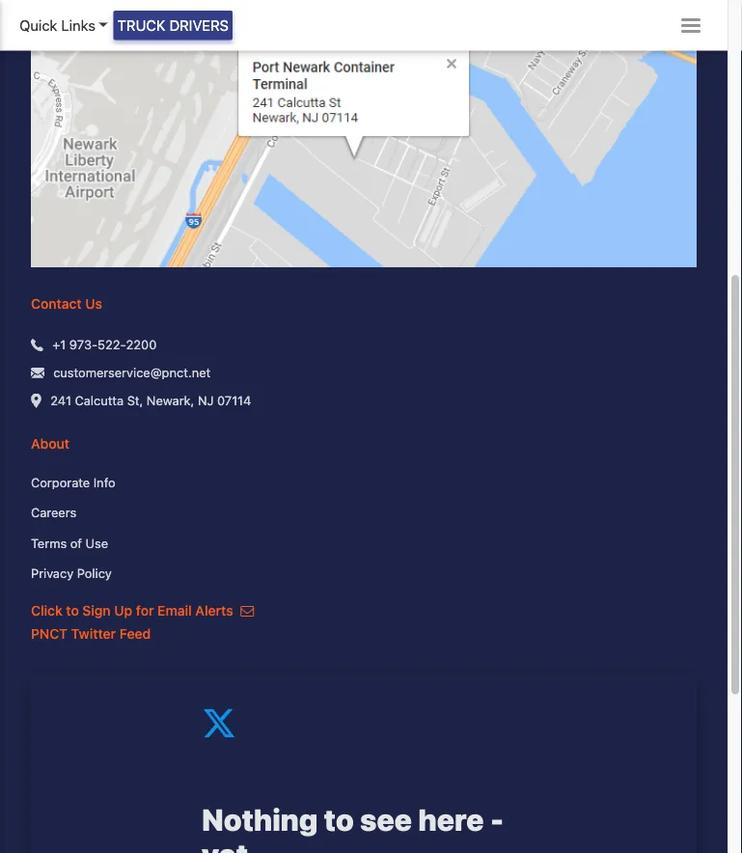 Task type: locate. For each thing, give the bounding box(es) containing it.
info
[[93, 476, 115, 490]]

241 calcutta st, newark, nj 07114
[[50, 394, 251, 408]]

2200
[[126, 338, 157, 352]]

st,
[[127, 394, 143, 408]]

us
[[85, 297, 102, 312]]

241
[[50, 394, 71, 408]]

truck drivers link
[[114, 11, 233, 40]]

customerservice@pnct.net
[[53, 366, 211, 380]]

envelope o image
[[241, 605, 254, 619]]

truck
[[118, 17, 166, 34]]

of
[[70, 536, 82, 551]]

click to sign up for email alerts link
[[31, 604, 254, 620]]

07114
[[217, 394, 251, 408]]

for
[[136, 604, 154, 620]]

pnct twitter feed
[[31, 627, 151, 643]]

email
[[158, 604, 192, 620]]

up
[[114, 604, 132, 620]]

customerservice@pnct.net link
[[53, 364, 211, 382]]

to
[[66, 604, 79, 620]]

newark,
[[147, 394, 194, 408]]

feed
[[119, 627, 151, 643]]



Task type: describe. For each thing, give the bounding box(es) containing it.
click
[[31, 604, 62, 620]]

privacy policy link
[[31, 565, 697, 584]]

alerts
[[195, 604, 233, 620]]

sign
[[82, 604, 111, 620]]

careers link
[[31, 504, 697, 523]]

+1
[[52, 338, 66, 352]]

quick links link
[[19, 14, 108, 36]]

about
[[31, 436, 69, 452]]

drivers
[[169, 17, 229, 34]]

use
[[86, 536, 108, 551]]

quick links
[[19, 17, 95, 34]]

+1 973-522-2200 link
[[52, 336, 157, 354]]

241 calcutta st, newark, nj 07114 link
[[50, 392, 251, 410]]

terms of use link
[[31, 535, 697, 553]]

privacy policy
[[31, 567, 112, 581]]

973-
[[69, 338, 98, 352]]

corporate
[[31, 476, 90, 490]]

corporate info link
[[31, 474, 697, 493]]

terms
[[31, 536, 67, 551]]

links
[[61, 17, 95, 34]]

calcutta
[[75, 394, 124, 408]]

contact us
[[31, 297, 102, 312]]

+1 973-522-2200
[[52, 338, 157, 352]]

twitter
[[71, 627, 116, 643]]

terms of use
[[31, 536, 108, 551]]

pnct
[[31, 627, 67, 643]]

contact
[[31, 297, 82, 312]]

truck drivers
[[118, 17, 229, 34]]

click to sign up for email alerts
[[31, 604, 237, 620]]

corporate info
[[31, 476, 115, 490]]

522-
[[98, 338, 126, 352]]

policy
[[77, 567, 112, 581]]

nj
[[198, 394, 214, 408]]

privacy
[[31, 567, 74, 581]]

quick
[[19, 17, 57, 34]]

careers
[[31, 506, 76, 521]]



Task type: vqa. For each thing, say whether or not it's contained in the screenshot.
third Dispatch from the bottom of the Remarks: All Specialized Equipment and 20' Reefers return to APM. Dispatch 20DV from PNCT/APM Dispatch 40DV from PNCT/APM Dispatch 40HC from PNCT/APM Dispatch 40HR from APM Dispatch 45HC from APM
no



